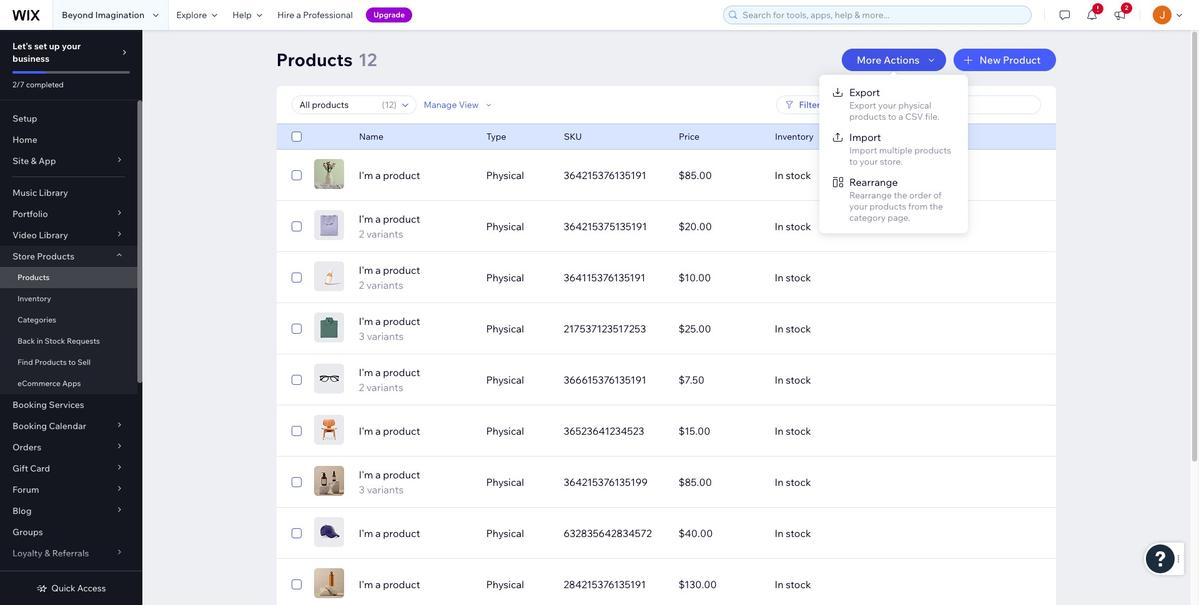 Task type: locate. For each thing, give the bounding box(es) containing it.
variants for 364115376135191
[[367, 279, 403, 292]]

in for 364215376135191
[[775, 169, 784, 182]]

3 for 217537123517253
[[359, 330, 365, 343]]

0 vertical spatial $85.00 link
[[671, 161, 767, 191]]

music library link
[[0, 182, 137, 204]]

1 library from the top
[[39, 187, 68, 199]]

stock
[[45, 337, 65, 346]]

2/7 completed
[[12, 80, 64, 89]]

12 for products 12
[[358, 49, 377, 71]]

3 in from the top
[[775, 272, 784, 284]]

1 vertical spatial i'm a product 2 variants
[[359, 264, 420, 292]]

professional
[[303, 9, 353, 21]]

8 in from the top
[[775, 528, 784, 540]]

in stock link
[[767, 161, 1004, 191], [767, 212, 1004, 242], [767, 263, 1004, 293], [767, 314, 1004, 344], [767, 365, 1004, 395], [767, 417, 1004, 447], [767, 468, 1004, 498], [767, 519, 1004, 549], [767, 570, 1004, 600]]

2 vertical spatial products
[[870, 201, 907, 212]]

7 in from the top
[[775, 477, 784, 489]]

physical for 364115376135191
[[486, 272, 524, 284]]

6 physical from the top
[[486, 425, 524, 438]]

7 physical from the top
[[486, 477, 524, 489]]

i'm a product for 632835642834572
[[359, 528, 420, 540]]

booking for booking calendar
[[12, 421, 47, 432]]

products up ecommerce apps at left
[[35, 358, 67, 367]]

2 i'm a product from the top
[[359, 425, 420, 438]]

2 export from the top
[[850, 100, 876, 111]]

0 vertical spatial import
[[850, 131, 881, 144]]

1 vertical spatial booking
[[12, 421, 47, 432]]

0 vertical spatial 12
[[358, 49, 377, 71]]

file.
[[925, 111, 940, 122]]

your
[[62, 41, 81, 52], [878, 100, 897, 111], [860, 156, 878, 167], [850, 201, 868, 212]]

name
[[359, 131, 383, 142]]

1 vertical spatial $85.00
[[679, 477, 712, 489]]

physical link
[[479, 161, 556, 191], [479, 212, 556, 242], [479, 263, 556, 293], [479, 314, 556, 344], [479, 365, 556, 395], [479, 417, 556, 447], [479, 468, 556, 498], [479, 519, 556, 549], [479, 570, 556, 600]]

5 in stock link from the top
[[767, 365, 1004, 395]]

quick access
[[51, 583, 106, 595]]

$25.00 link
[[671, 314, 767, 344]]

inventory
[[775, 131, 814, 142], [17, 294, 51, 304]]

physical link for 364115376135191
[[479, 263, 556, 293]]

3 stock from the top
[[786, 272, 811, 284]]

stock for 366615376135191
[[786, 374, 811, 387]]

2 horizontal spatial to
[[888, 111, 897, 122]]

in stock for 364215376135199
[[775, 477, 811, 489]]

7 in stock link from the top
[[767, 468, 1004, 498]]

booking for booking services
[[12, 400, 47, 411]]

2 in stock link from the top
[[767, 212, 1004, 242]]

physical link for 284215376135191
[[479, 570, 556, 600]]

0 horizontal spatial inventory
[[17, 294, 51, 304]]

products inside import import multiple products to your store.
[[915, 145, 951, 156]]

1 vertical spatial &
[[44, 548, 50, 560]]

6 in stock link from the top
[[767, 417, 1004, 447]]

sidebar element
[[0, 30, 142, 606]]

products down "store"
[[17, 273, 50, 282]]

6 i'm from the top
[[359, 425, 373, 438]]

7 in stock from the top
[[775, 477, 811, 489]]

of right order
[[934, 190, 942, 201]]

blog button
[[0, 501, 137, 522]]

in for 217537123517253
[[775, 323, 784, 335]]

page.
[[888, 212, 911, 224]]

physical for 284215376135191
[[486, 579, 524, 592]]

i'm a product link
[[351, 168, 479, 183], [351, 424, 479, 439], [351, 527, 479, 542], [351, 578, 479, 593]]

5 stock from the top
[[786, 374, 811, 387]]

0 horizontal spatial of
[[36, 570, 44, 581]]

2 for 366615376135191
[[359, 382, 364, 394]]

products up products link
[[37, 251, 74, 262]]

import import multiple products to your store.
[[850, 131, 951, 167]]

1 booking from the top
[[12, 400, 47, 411]]

in stock for 364115376135191
[[775, 272, 811, 284]]

import left store.
[[850, 145, 877, 156]]

products
[[850, 111, 886, 122], [915, 145, 951, 156], [870, 201, 907, 212]]

booking down ecommerce
[[12, 400, 47, 411]]

1 $85.00 from the top
[[679, 169, 712, 182]]

music
[[12, 187, 37, 199]]

5 in stock from the top
[[775, 374, 811, 387]]

1 vertical spatial of
[[36, 570, 44, 581]]

$10.00 link
[[671, 263, 767, 293]]

2 vertical spatial i'm a product 2 variants
[[359, 367, 420, 394]]

inventory down filter button at the top right
[[775, 131, 814, 142]]

library
[[39, 187, 68, 199], [39, 230, 68, 241]]

9 in stock from the top
[[775, 579, 811, 592]]

physical link for 36523641234523
[[479, 417, 556, 447]]

1 horizontal spatial &
[[44, 548, 50, 560]]

1 vertical spatial library
[[39, 230, 68, 241]]

physical link for 366615376135191
[[479, 365, 556, 395]]

2 vertical spatial to
[[68, 358, 76, 367]]

1 i'm a product from the top
[[359, 169, 420, 182]]

the right from
[[930, 201, 943, 212]]

physical for 632835642834572
[[486, 528, 524, 540]]

physical link for 217537123517253
[[479, 314, 556, 344]]

0 vertical spatial &
[[31, 156, 37, 167]]

Search... field
[[907, 96, 1037, 114]]

the left order
[[894, 190, 908, 201]]

7 stock from the top
[[786, 477, 811, 489]]

1 horizontal spatial 12
[[385, 99, 394, 111]]

None checkbox
[[291, 129, 301, 144], [291, 168, 301, 183], [291, 219, 301, 234], [291, 322, 301, 337], [291, 373, 301, 388], [291, 424, 301, 439], [291, 129, 301, 144], [291, 168, 301, 183], [291, 219, 301, 234], [291, 322, 301, 337], [291, 373, 301, 388], [291, 424, 301, 439]]

inventory up categories
[[17, 294, 51, 304]]

physical link for 364215376135199
[[479, 468, 556, 498]]

filter button
[[776, 96, 831, 114]]

0 vertical spatial $85.00
[[679, 169, 712, 182]]

8 i'm from the top
[[359, 528, 373, 540]]

1 3 from the top
[[359, 330, 365, 343]]

5 physical link from the top
[[479, 365, 556, 395]]

in stock for 36523641234523
[[775, 425, 811, 438]]

& inside site & app popup button
[[31, 156, 37, 167]]

366615376135191 link
[[556, 365, 671, 395]]

of left 'sale'
[[36, 570, 44, 581]]

quick
[[51, 583, 75, 595]]

6 in stock from the top
[[775, 425, 811, 438]]

9 in stock link from the top
[[767, 570, 1004, 600]]

7 physical link from the top
[[479, 468, 556, 498]]

your left page.
[[850, 201, 868, 212]]

library up the store products
[[39, 230, 68, 241]]

in stock for 364215375135191
[[775, 221, 811, 233]]

i'm a product 3 variants for 217537123517253
[[359, 315, 420, 343]]

9 physical link from the top
[[479, 570, 556, 600]]

1 i'm a product 2 variants from the top
[[359, 213, 420, 241]]

1 vertical spatial products
[[915, 145, 951, 156]]

your left store.
[[860, 156, 878, 167]]

in stock link for 364215375135191
[[767, 212, 1004, 242]]

0 horizontal spatial 12
[[358, 49, 377, 71]]

3 i'm a product link from the top
[[351, 527, 479, 542]]

booking up 'orders'
[[12, 421, 47, 432]]

& inside "loyalty & referrals" popup button
[[44, 548, 50, 560]]

in stock link for 364215376135199
[[767, 468, 1004, 498]]

1 vertical spatial import
[[850, 145, 877, 156]]

2 rearrange from the top
[[850, 190, 892, 201]]

csv
[[905, 111, 923, 122]]

your right up
[[62, 41, 81, 52]]

4 i'm a product from the top
[[359, 579, 420, 592]]

services
[[49, 400, 84, 411]]

orders
[[12, 442, 41, 454]]

to inside import import multiple products to your store.
[[850, 156, 858, 167]]

in for 364215375135191
[[775, 221, 784, 233]]

products inside the rearrange rearrange the order of your products from the category page.
[[870, 201, 907, 212]]

1 horizontal spatial inventory
[[775, 131, 814, 142]]

your left physical
[[878, 100, 897, 111]]

4 in from the top
[[775, 323, 784, 335]]

6 in from the top
[[775, 425, 784, 438]]

$85.00 down price
[[679, 169, 712, 182]]

import
[[850, 131, 881, 144], [850, 145, 877, 156]]

i'm a product link for 284215376135191
[[351, 578, 479, 593]]

1 vertical spatial 3
[[359, 484, 365, 497]]

0 horizontal spatial &
[[31, 156, 37, 167]]

2 i'm from the top
[[359, 213, 373, 226]]

new product button
[[954, 49, 1056, 71]]

3 physical from the top
[[486, 272, 524, 284]]

products
[[276, 49, 353, 71], [37, 251, 74, 262], [17, 273, 50, 282], [35, 358, 67, 367]]

products down hire a professional
[[276, 49, 353, 71]]

4 physical from the top
[[486, 323, 524, 335]]

ecommerce apps
[[17, 379, 81, 389]]

store.
[[880, 156, 903, 167]]

6 stock from the top
[[786, 425, 811, 438]]

8 physical from the top
[[486, 528, 524, 540]]

1 horizontal spatial of
[[934, 190, 942, 201]]

in for 366615376135191
[[775, 374, 784, 387]]

$85.00 up $40.00
[[679, 477, 712, 489]]

& for site
[[31, 156, 37, 167]]

2 i'm a product link from the top
[[351, 424, 479, 439]]

9 in from the top
[[775, 579, 784, 592]]

stock for 284215376135191
[[786, 579, 811, 592]]

0 vertical spatial export
[[850, 86, 880, 99]]

3 i'm a product from the top
[[359, 528, 420, 540]]

calendar
[[49, 421, 86, 432]]

physical link for 632835642834572
[[479, 519, 556, 549]]

1 vertical spatial to
[[850, 156, 858, 167]]

4 i'm a product link from the top
[[351, 578, 479, 593]]

products up multiple
[[850, 111, 886, 122]]

4 stock from the top
[[786, 323, 811, 335]]

1 in stock from the top
[[775, 169, 811, 182]]

filter
[[799, 99, 820, 111]]

$85.00 link
[[671, 161, 767, 191], [671, 468, 767, 498]]

2 $85.00 link from the top
[[671, 468, 767, 498]]

of
[[934, 190, 942, 201], [36, 570, 44, 581]]

menu
[[820, 81, 968, 227]]

i'm
[[359, 169, 373, 182], [359, 213, 373, 226], [359, 264, 373, 277], [359, 315, 373, 328], [359, 367, 373, 379], [359, 425, 373, 438], [359, 469, 373, 482], [359, 528, 373, 540], [359, 579, 373, 592]]

rearrange down store.
[[850, 176, 898, 189]]

of inside sidebar element
[[36, 570, 44, 581]]

0 vertical spatial inventory
[[775, 131, 814, 142]]

library up portfolio popup button
[[39, 187, 68, 199]]

to inside sidebar element
[[68, 358, 76, 367]]

1 vertical spatial $85.00 link
[[671, 468, 767, 498]]

in stock link for 364115376135191
[[767, 263, 1004, 293]]

2 physical from the top
[[486, 221, 524, 233]]

stock for 632835642834572
[[786, 528, 811, 540]]

0 vertical spatial of
[[934, 190, 942, 201]]

1 i'm from the top
[[359, 169, 373, 182]]

8 in stock link from the top
[[767, 519, 1004, 549]]

0 vertical spatial rearrange
[[850, 176, 898, 189]]

217537123517253
[[564, 323, 646, 335]]

1 physical from the top
[[486, 169, 524, 182]]

physical link for 364215375135191
[[479, 212, 556, 242]]

3 product from the top
[[383, 264, 420, 277]]

5 i'm from the top
[[359, 367, 373, 379]]

284215376135191
[[564, 579, 646, 592]]

8 physical link from the top
[[479, 519, 556, 549]]

products link
[[0, 267, 137, 289]]

1 stock from the top
[[786, 169, 811, 182]]

1 vertical spatial i'm a product 3 variants
[[359, 469, 420, 497]]

9 physical from the top
[[486, 579, 524, 592]]

physical for 36523641234523
[[486, 425, 524, 438]]

0 vertical spatial booking
[[12, 400, 47, 411]]

2 in from the top
[[775, 221, 784, 233]]

completed
[[26, 80, 64, 89]]

6 physical link from the top
[[479, 417, 556, 447]]

2 3 from the top
[[359, 484, 365, 497]]

2 for 364115376135191
[[359, 279, 364, 292]]

$7.50
[[679, 374, 705, 387]]

rearrange
[[850, 176, 898, 189], [850, 190, 892, 201]]

let's
[[12, 41, 32, 52]]

1 vertical spatial 12
[[385, 99, 394, 111]]

more
[[857, 54, 882, 66]]

1 vertical spatial rearrange
[[850, 190, 892, 201]]

1 vertical spatial inventory
[[17, 294, 51, 304]]

products down file.
[[915, 145, 951, 156]]

gift card
[[12, 464, 50, 475]]

stock for 36523641234523
[[786, 425, 811, 438]]

a
[[296, 9, 301, 21], [899, 111, 903, 122], [375, 169, 381, 182], [375, 213, 381, 226], [375, 264, 381, 277], [375, 315, 381, 328], [375, 367, 381, 379], [375, 425, 381, 438], [375, 469, 381, 482], [375, 528, 381, 540], [375, 579, 381, 592]]

3 i'm a product 2 variants from the top
[[359, 367, 420, 394]]

variants for 364215376135199
[[367, 484, 404, 497]]

$10.00
[[679, 272, 711, 284]]

1 i'm a product 3 variants from the top
[[359, 315, 420, 343]]

products 12
[[276, 49, 377, 71]]

actions
[[884, 54, 920, 66]]

3 in stock link from the top
[[767, 263, 1004, 293]]

0 horizontal spatial to
[[68, 358, 76, 367]]

0 vertical spatial products
[[850, 111, 886, 122]]

price
[[679, 131, 699, 142]]

5 product from the top
[[383, 367, 420, 379]]

products left from
[[870, 201, 907, 212]]

2 stock from the top
[[786, 221, 811, 233]]

in stock for 284215376135191
[[775, 579, 811, 592]]

$85.00
[[679, 169, 712, 182], [679, 477, 712, 489]]

12 down upgrade button at the left of the page
[[358, 49, 377, 71]]

library inside dropdown button
[[39, 230, 68, 241]]

access
[[77, 583, 106, 595]]

$85.00 link up $40.00 link
[[671, 468, 767, 498]]

0 vertical spatial to
[[888, 111, 897, 122]]

2 physical link from the top
[[479, 212, 556, 242]]

2 $85.00 from the top
[[679, 477, 712, 489]]

to
[[888, 111, 897, 122], [850, 156, 858, 167], [68, 358, 76, 367]]

2 booking from the top
[[12, 421, 47, 432]]

None checkbox
[[291, 270, 301, 285], [291, 475, 301, 490], [291, 527, 301, 542], [291, 578, 301, 593], [291, 270, 301, 285], [291, 475, 301, 490], [291, 527, 301, 542], [291, 578, 301, 593]]

2 i'm a product 3 variants from the top
[[359, 469, 420, 497]]

to left csv
[[888, 111, 897, 122]]

i'm a product link for 632835642834572
[[351, 527, 479, 542]]

products inside popup button
[[37, 251, 74, 262]]

set
[[34, 41, 47, 52]]

9 stock from the top
[[786, 579, 811, 592]]

6 product from the top
[[383, 425, 420, 438]]

booking
[[12, 400, 47, 411], [12, 421, 47, 432]]

music library
[[12, 187, 68, 199]]

$20.00 link
[[671, 212, 767, 242]]

in stock link for 284215376135191
[[767, 570, 1004, 600]]

in for 364215376135199
[[775, 477, 784, 489]]

5 in from the top
[[775, 374, 784, 387]]

explore
[[176, 9, 207, 21]]

4 in stock from the top
[[775, 323, 811, 335]]

$85.00 link down price
[[671, 161, 767, 191]]

booking inside popup button
[[12, 421, 47, 432]]

i'm a product 3 variants
[[359, 315, 420, 343], [359, 469, 420, 497]]

variants for 217537123517253
[[367, 330, 404, 343]]

i'm a product 3 variants for 364215376135199
[[359, 469, 420, 497]]

order
[[910, 190, 932, 201]]

library for music library
[[39, 187, 68, 199]]

3 physical link from the top
[[479, 263, 556, 293]]

card
[[30, 464, 50, 475]]

forum
[[12, 485, 39, 496]]

1 i'm a product link from the top
[[351, 168, 479, 183]]

& right site
[[31, 156, 37, 167]]

1 $85.00 link from the top
[[671, 161, 767, 191]]

0 vertical spatial i'm a product 2 variants
[[359, 213, 420, 241]]

your inside import import multiple products to your store.
[[860, 156, 878, 167]]

to left store.
[[850, 156, 858, 167]]

2 i'm a product 2 variants from the top
[[359, 264, 420, 292]]

back in stock requests link
[[0, 331, 137, 352]]

0 vertical spatial 3
[[359, 330, 365, 343]]

12
[[358, 49, 377, 71], [385, 99, 394, 111]]

upgrade
[[374, 10, 405, 19]]

4 physical link from the top
[[479, 314, 556, 344]]

2 in stock from the top
[[775, 221, 811, 233]]

3 in stock from the top
[[775, 272, 811, 284]]

2 library from the top
[[39, 230, 68, 241]]

4 in stock link from the top
[[767, 314, 1004, 344]]

8 stock from the top
[[786, 528, 811, 540]]

0 vertical spatial i'm a product 3 variants
[[359, 315, 420, 343]]

3 i'm from the top
[[359, 264, 373, 277]]

4 product from the top
[[383, 315, 420, 328]]

product
[[383, 169, 420, 182], [383, 213, 420, 226], [383, 264, 420, 277], [383, 315, 420, 328], [383, 367, 420, 379], [383, 425, 420, 438], [383, 469, 420, 482], [383, 528, 420, 540], [383, 579, 420, 592]]

portfolio button
[[0, 204, 137, 225]]

stock for 364215375135191
[[786, 221, 811, 233]]

import up multiple
[[850, 131, 881, 144]]

5 physical from the top
[[486, 374, 524, 387]]

rearrange up category on the right top of page
[[850, 190, 892, 201]]

8 in stock from the top
[[775, 528, 811, 540]]

12 left manage
[[385, 99, 394, 111]]

$85.00 link for 364215376135199
[[671, 468, 767, 498]]

more actions button
[[842, 49, 946, 71]]

store
[[12, 251, 35, 262]]

of inside the rearrange rearrange the order of your products from the category page.
[[934, 190, 942, 201]]

1 in stock link from the top
[[767, 161, 1004, 191]]

ecommerce
[[17, 379, 61, 389]]

in stock link for 364215376135191
[[767, 161, 1004, 191]]

632835642834572 link
[[556, 519, 671, 549]]

364215376135191
[[564, 169, 646, 182]]

let's set up your business
[[12, 41, 81, 64]]

1 in from the top
[[775, 169, 784, 182]]

forum button
[[0, 480, 137, 501]]

0 vertical spatial library
[[39, 187, 68, 199]]

1 horizontal spatial to
[[850, 156, 858, 167]]

booking calendar
[[12, 421, 86, 432]]

7 i'm from the top
[[359, 469, 373, 482]]

to left sell on the bottom left of page
[[68, 358, 76, 367]]

library for video library
[[39, 230, 68, 241]]

1 vertical spatial export
[[850, 100, 876, 111]]

& right loyalty
[[44, 548, 50, 560]]



Task type: vqa. For each thing, say whether or not it's contained in the screenshot.


Task type: describe. For each thing, give the bounding box(es) containing it.
i'm a product for 364215376135191
[[359, 169, 420, 182]]

physical for 364215375135191
[[486, 221, 524, 233]]

hire a professional
[[277, 9, 353, 21]]

366615376135191
[[564, 374, 646, 387]]

portfolio
[[12, 209, 48, 220]]

booking services link
[[0, 395, 137, 416]]

2 inside button
[[1125, 4, 1129, 12]]

hire a professional link
[[270, 0, 360, 30]]

orders button
[[0, 437, 137, 459]]

Search for tools, apps, help & more... field
[[739, 6, 1028, 24]]

sale
[[46, 570, 64, 581]]

your inside let's set up your business
[[62, 41, 81, 52]]

(
[[382, 99, 385, 111]]

1 import from the top
[[850, 131, 881, 144]]

point of sale
[[12, 570, 64, 581]]

stock for 364115376135191
[[786, 272, 811, 284]]

apps
[[62, 379, 81, 389]]

blog
[[12, 506, 32, 517]]

booking calendar button
[[0, 416, 137, 437]]

in stock for 217537123517253
[[775, 323, 811, 335]]

4 i'm from the top
[[359, 315, 373, 328]]

from
[[909, 201, 928, 212]]

8 product from the top
[[383, 528, 420, 540]]

inventory inside sidebar element
[[17, 294, 51, 304]]

in stock for 366615376135191
[[775, 374, 811, 387]]

requests
[[67, 337, 100, 346]]

i'm a product for 36523641234523
[[359, 425, 420, 438]]

beyond
[[62, 9, 93, 21]]

$85.00 link for 364215376135191
[[671, 161, 767, 191]]

in for 36523641234523
[[775, 425, 784, 438]]

variants for 364215375135191
[[367, 228, 403, 241]]

help
[[233, 9, 252, 21]]

loyalty & referrals button
[[0, 543, 137, 565]]

7 product from the top
[[383, 469, 420, 482]]

632835642834572
[[564, 528, 652, 540]]

$130.00 link
[[671, 570, 767, 600]]

stock for 217537123517253
[[786, 323, 811, 335]]

physical for 364215376135191
[[486, 169, 524, 182]]

1 export from the top
[[850, 86, 880, 99]]

up
[[49, 41, 60, 52]]

1 horizontal spatial the
[[930, 201, 943, 212]]

$15.00 link
[[671, 417, 767, 447]]

3 for 364215376135199
[[359, 484, 365, 497]]

i'm a product for 284215376135191
[[359, 579, 420, 592]]

364215375135191
[[564, 221, 647, 233]]

physical for 366615376135191
[[486, 374, 524, 387]]

loyalty
[[12, 548, 42, 560]]

quick access button
[[36, 583, 106, 595]]

referrals
[[52, 548, 89, 560]]

in for 632835642834572
[[775, 528, 784, 540]]

2 product from the top
[[383, 213, 420, 226]]

view
[[459, 99, 479, 111]]

site & app button
[[0, 151, 137, 172]]

$15.00
[[679, 425, 711, 438]]

364215376135199 link
[[556, 468, 671, 498]]

home
[[12, 134, 37, 146]]

$40.00 link
[[671, 519, 767, 549]]

1 rearrange from the top
[[850, 176, 898, 189]]

setup
[[12, 113, 37, 124]]

2 button
[[1106, 0, 1134, 30]]

inventory link
[[0, 289, 137, 310]]

find products to sell
[[17, 358, 91, 367]]

$7.50 link
[[671, 365, 767, 395]]

variants for 366615376135191
[[367, 382, 403, 394]]

hire
[[277, 9, 294, 21]]

in
[[37, 337, 43, 346]]

in stock link for 36523641234523
[[767, 417, 1004, 447]]

36523641234523 link
[[556, 417, 671, 447]]

$85.00 for 364215376135191
[[679, 169, 712, 182]]

in stock link for 632835642834572
[[767, 519, 1004, 549]]

back in stock requests
[[17, 337, 100, 346]]

physical
[[899, 100, 932, 111]]

physical for 217537123517253
[[486, 323, 524, 335]]

$130.00
[[679, 579, 717, 592]]

physical for 364215376135199
[[486, 477, 524, 489]]

in stock link for 366615376135191
[[767, 365, 1004, 395]]

i'm a product 2 variants for 366615376135191
[[359, 367, 420, 394]]

364215376135191 link
[[556, 161, 671, 191]]

store products
[[12, 251, 74, 262]]

to inside export export your physical products to a csv file.
[[888, 111, 897, 122]]

284215376135191 link
[[556, 570, 671, 600]]

business
[[12, 53, 49, 64]]

in stock for 632835642834572
[[775, 528, 811, 540]]

home link
[[0, 129, 137, 151]]

point
[[12, 570, 34, 581]]

category
[[850, 212, 886, 224]]

$85.00 for 364215376135199
[[679, 477, 712, 489]]

2 import from the top
[[850, 145, 877, 156]]

groups
[[12, 527, 43, 538]]

Unsaved view field
[[296, 96, 378, 114]]

beyond imagination
[[62, 9, 145, 21]]

gift card button
[[0, 459, 137, 480]]

stock for 364215376135199
[[786, 477, 811, 489]]

i'm a product link for 364215376135191
[[351, 168, 479, 183]]

in stock for 364215376135191
[[775, 169, 811, 182]]

i'm a product link for 36523641234523
[[351, 424, 479, 439]]

manage view
[[424, 99, 479, 111]]

in stock link for 217537123517253
[[767, 314, 1004, 344]]

app
[[39, 156, 56, 167]]

a inside export export your physical products to a csv file.
[[899, 111, 903, 122]]

manage
[[424, 99, 457, 111]]

point of sale link
[[0, 565, 137, 586]]

i'm a product 2 variants for 364215375135191
[[359, 213, 420, 241]]

site & app
[[12, 156, 56, 167]]

booking services
[[12, 400, 84, 411]]

categories
[[17, 315, 56, 325]]

sku
[[564, 131, 582, 142]]

imagination
[[95, 9, 145, 21]]

& for loyalty
[[44, 548, 50, 560]]

9 i'm from the top
[[359, 579, 373, 592]]

your inside export export your physical products to a csv file.
[[878, 100, 897, 111]]

12 for ( 12 )
[[385, 99, 394, 111]]

0 horizontal spatial the
[[894, 190, 908, 201]]

loyalty & referrals
[[12, 548, 89, 560]]

2 for 364215375135191
[[359, 228, 364, 241]]

$40.00
[[679, 528, 713, 540]]

site
[[12, 156, 29, 167]]

find products to sell link
[[0, 352, 137, 374]]

video library button
[[0, 225, 137, 246]]

physical link for 364215376135191
[[479, 161, 556, 191]]

your inside the rearrange rearrange the order of your products from the category page.
[[850, 201, 868, 212]]

menu containing export
[[820, 81, 968, 227]]

stock for 364215376135191
[[786, 169, 811, 182]]

setup link
[[0, 108, 137, 129]]

i'm a product 2 variants for 364115376135191
[[359, 264, 420, 292]]

multiple
[[879, 145, 913, 156]]

in for 364115376135191
[[775, 272, 784, 284]]

type
[[486, 131, 506, 142]]

store products button
[[0, 246, 137, 267]]

in for 284215376135191
[[775, 579, 784, 592]]

products inside export export your physical products to a csv file.
[[850, 111, 886, 122]]

groups link
[[0, 522, 137, 543]]

1 product from the top
[[383, 169, 420, 182]]

upgrade button
[[366, 7, 412, 22]]

9 product from the top
[[383, 579, 420, 592]]



